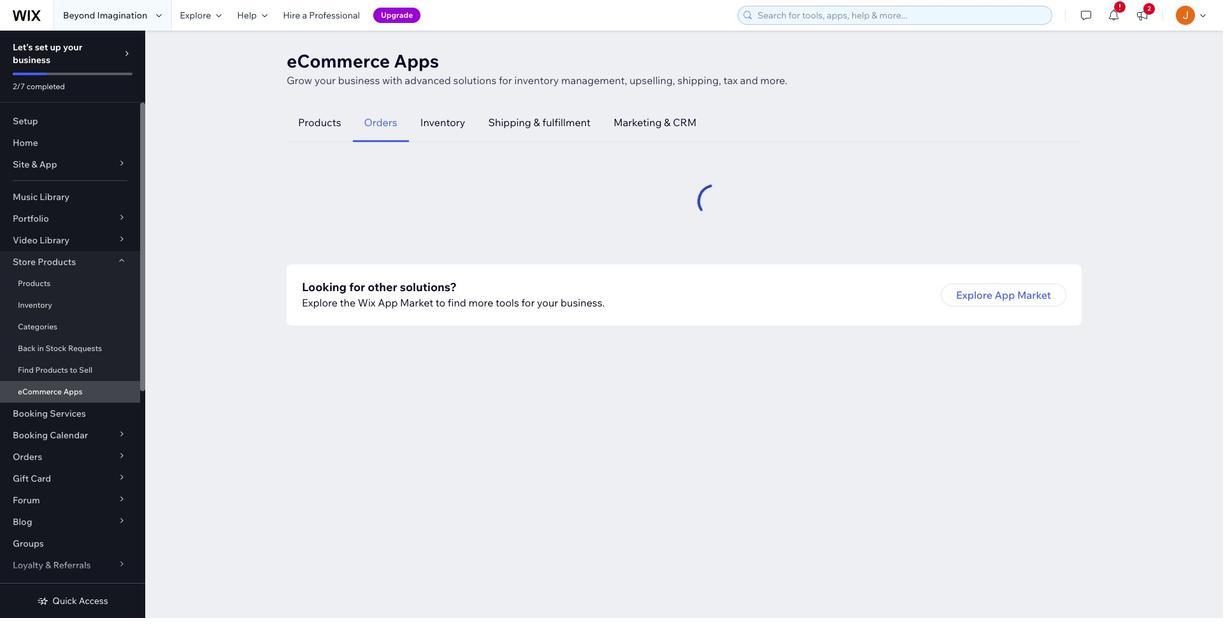 Task type: locate. For each thing, give the bounding box(es) containing it.
looking
[[302, 280, 347, 295]]

1 horizontal spatial apps
[[394, 50, 439, 72]]

0 vertical spatial library
[[40, 191, 70, 203]]

up
[[50, 41, 61, 53]]

2
[[1148, 4, 1152, 13]]

1 vertical spatial booking
[[13, 430, 48, 441]]

booking calendar
[[13, 430, 88, 441]]

orders down with
[[364, 116, 398, 129]]

upgrade
[[381, 10, 413, 20]]

booking
[[13, 408, 48, 419], [13, 430, 48, 441]]

shipping & fulfillment button
[[477, 103, 603, 142]]

loyalty & referrals button
[[0, 555, 140, 576]]

and
[[741, 74, 759, 87]]

1 vertical spatial apps
[[64, 387, 83, 397]]

ecommerce apps
[[18, 387, 83, 397]]

business down let's
[[13, 54, 50, 66]]

1 vertical spatial business
[[338, 74, 380, 87]]

of
[[37, 581, 45, 593]]

1 horizontal spatial orders
[[364, 116, 398, 129]]

library up portfolio popup button
[[40, 191, 70, 203]]

booking up booking calendar
[[13, 408, 48, 419]]

quick
[[52, 595, 77, 607]]

for up the the
[[349, 280, 365, 295]]

market
[[1018, 289, 1052, 302], [400, 296, 434, 309]]

2/7
[[13, 82, 25, 91]]

ecommerce up booking services
[[18, 387, 62, 397]]

apps down find products to sell link
[[64, 387, 83, 397]]

hire a professional link
[[275, 0, 368, 31]]

marketing & crm button
[[603, 103, 708, 142]]

app inside button
[[995, 289, 1016, 302]]

library
[[40, 191, 70, 203], [40, 235, 69, 246]]

your
[[63, 41, 82, 53], [315, 74, 336, 87], [537, 296, 559, 309]]

1 vertical spatial to
[[70, 365, 77, 375]]

1 booking from the top
[[13, 408, 48, 419]]

explore
[[180, 10, 211, 21], [957, 289, 993, 302], [302, 296, 338, 309]]

explore inside looking for other solutions? explore the wix app market to find more tools for your business.
[[302, 296, 338, 309]]

upgrade button
[[374, 8, 421, 23]]

orders inside orders button
[[364, 116, 398, 129]]

ecommerce
[[287, 50, 390, 72], [18, 387, 62, 397]]

1 horizontal spatial market
[[1018, 289, 1052, 302]]

booking services link
[[0, 403, 140, 425]]

site & app
[[13, 159, 57, 170]]

app inside popup button
[[39, 159, 57, 170]]

products
[[298, 116, 341, 129], [38, 256, 76, 268], [18, 279, 51, 288], [35, 365, 68, 375]]

shipping,
[[678, 74, 722, 87]]

store
[[13, 256, 36, 268]]

& right site at the top left of the page
[[31, 159, 37, 170]]

inventory down advanced
[[421, 116, 466, 129]]

marketing
[[614, 116, 662, 129]]

& inside shipping & fulfillment button
[[534, 116, 540, 129]]

products up "ecommerce apps"
[[35, 365, 68, 375]]

booking inside booking services link
[[13, 408, 48, 419]]

inventory up categories
[[18, 300, 52, 310]]

business inside let's set up your business
[[13, 54, 50, 66]]

1 horizontal spatial your
[[315, 74, 336, 87]]

to inside sidebar element
[[70, 365, 77, 375]]

services
[[50, 408, 86, 419]]

library for video library
[[40, 235, 69, 246]]

products down grow
[[298, 116, 341, 129]]

ecommerce for ecommerce apps
[[18, 387, 62, 397]]

1 vertical spatial inventory
[[18, 300, 52, 310]]

0 horizontal spatial to
[[70, 365, 77, 375]]

app
[[39, 159, 57, 170], [995, 289, 1016, 302], [378, 296, 398, 309]]

2 horizontal spatial explore
[[957, 289, 993, 302]]

0 vertical spatial booking
[[13, 408, 48, 419]]

& right "shipping"
[[534, 116, 540, 129]]

1 vertical spatial library
[[40, 235, 69, 246]]

0 horizontal spatial explore
[[180, 10, 211, 21]]

for right solutions
[[499, 74, 512, 87]]

2 horizontal spatial your
[[537, 296, 559, 309]]

0 horizontal spatial inventory
[[18, 300, 52, 310]]

booking inside booking calendar dropdown button
[[13, 430, 48, 441]]

Search for tools, apps, help & more... field
[[754, 6, 1049, 24]]

0 vertical spatial orders
[[364, 116, 398, 129]]

inventory inside 'button'
[[421, 116, 466, 129]]

library for music library
[[40, 191, 70, 203]]

products inside button
[[298, 116, 341, 129]]

ecommerce for ecommerce apps grow your business with advanced solutions for inventory management, upselling, shipping, tax and more.
[[287, 50, 390, 72]]

a
[[302, 10, 307, 21]]

library up store products
[[40, 235, 69, 246]]

0 horizontal spatial orders
[[13, 451, 42, 463]]

orders up gift card
[[13, 451, 42, 463]]

to left the sell
[[70, 365, 77, 375]]

1 library from the top
[[40, 191, 70, 203]]

0 horizontal spatial your
[[63, 41, 82, 53]]

requests
[[68, 344, 102, 353]]

crm
[[673, 116, 697, 129]]

explore app market button
[[942, 284, 1067, 307]]

0 vertical spatial apps
[[394, 50, 439, 72]]

2 horizontal spatial for
[[522, 296, 535, 309]]

1 horizontal spatial business
[[338, 74, 380, 87]]

beyond
[[63, 10, 95, 21]]

upselling,
[[630, 74, 676, 87]]

gift card
[[13, 473, 51, 484]]

ecommerce up grow
[[287, 50, 390, 72]]

store products button
[[0, 251, 140, 273]]

2 library from the top
[[40, 235, 69, 246]]

1 horizontal spatial app
[[378, 296, 398, 309]]

to left find
[[436, 296, 446, 309]]

0 vertical spatial your
[[63, 41, 82, 53]]

apps inside ecommerce apps grow your business with advanced solutions for inventory management, upselling, shipping, tax and more.
[[394, 50, 439, 72]]

1 horizontal spatial to
[[436, 296, 446, 309]]

apps up advanced
[[394, 50, 439, 72]]

0 vertical spatial for
[[499, 74, 512, 87]]

setup
[[13, 115, 38, 127]]

find products to sell link
[[0, 360, 140, 381]]

business left with
[[338, 74, 380, 87]]

for
[[499, 74, 512, 87], [349, 280, 365, 295], [522, 296, 535, 309]]

orders inside orders popup button
[[13, 451, 42, 463]]

& for loyalty
[[45, 560, 51, 571]]

orders
[[364, 116, 398, 129], [13, 451, 42, 463]]

help
[[237, 10, 257, 21]]

gift card button
[[0, 468, 140, 490]]

loyalty & referrals
[[13, 560, 91, 571]]

ecommerce inside ecommerce apps grow your business with advanced solutions for inventory management, upselling, shipping, tax and more.
[[287, 50, 390, 72]]

tax
[[724, 74, 738, 87]]

market inside button
[[1018, 289, 1052, 302]]

& inside "site & app" popup button
[[31, 159, 37, 170]]

& inside loyalty & referrals dropdown button
[[45, 560, 51, 571]]

2 vertical spatial your
[[537, 296, 559, 309]]

1 horizontal spatial ecommerce
[[287, 50, 390, 72]]

business
[[13, 54, 50, 66], [338, 74, 380, 87]]

0 vertical spatial to
[[436, 296, 446, 309]]

inventory link
[[0, 295, 140, 316]]

loyalty
[[13, 560, 43, 571]]

music
[[13, 191, 38, 203]]

your for ecommerce
[[315, 74, 336, 87]]

products down "store"
[[18, 279, 51, 288]]

explore inside button
[[957, 289, 993, 302]]

0 horizontal spatial app
[[39, 159, 57, 170]]

point
[[13, 581, 35, 593]]

booking for booking services
[[13, 408, 48, 419]]

inventory inside inventory link
[[18, 300, 52, 310]]

products up products link
[[38, 256, 76, 268]]

sale
[[47, 581, 66, 593]]

2 booking from the top
[[13, 430, 48, 441]]

0 horizontal spatial apps
[[64, 387, 83, 397]]

& for site
[[31, 159, 37, 170]]

your inside let's set up your business
[[63, 41, 82, 53]]

0 horizontal spatial ecommerce
[[18, 387, 62, 397]]

your right up in the top of the page
[[63, 41, 82, 53]]

1 horizontal spatial for
[[499, 74, 512, 87]]

imagination
[[97, 10, 147, 21]]

& right 'loyalty'
[[45, 560, 51, 571]]

marketing & crm
[[614, 116, 697, 129]]

solutions?
[[400, 280, 457, 295]]

0 horizontal spatial business
[[13, 54, 50, 66]]

tab list
[[287, 103, 1082, 142]]

0 horizontal spatial market
[[400, 296, 434, 309]]

your inside ecommerce apps grow your business with advanced solutions for inventory management, upselling, shipping, tax and more.
[[315, 74, 336, 87]]

booking down booking services
[[13, 430, 48, 441]]

library inside dropdown button
[[40, 235, 69, 246]]

market inside looking for other solutions? explore the wix app market to find more tools for your business.
[[400, 296, 434, 309]]

& left the crm
[[664, 116, 671, 129]]

explore for explore app market
[[957, 289, 993, 302]]

blog
[[13, 516, 32, 528]]

groups
[[13, 538, 44, 550]]

2 horizontal spatial app
[[995, 289, 1016, 302]]

for right tools
[[522, 296, 535, 309]]

your right grow
[[315, 74, 336, 87]]

ecommerce inside sidebar element
[[18, 387, 62, 397]]

0 vertical spatial inventory
[[421, 116, 466, 129]]

business.
[[561, 296, 605, 309]]

to
[[436, 296, 446, 309], [70, 365, 77, 375]]

1 vertical spatial orders
[[13, 451, 42, 463]]

apps inside sidebar element
[[64, 387, 83, 397]]

your left business. on the left
[[537, 296, 559, 309]]

& inside 'marketing & crm' button
[[664, 116, 671, 129]]

business inside ecommerce apps grow your business with advanced solutions for inventory management, upselling, shipping, tax and more.
[[338, 74, 380, 87]]

1 horizontal spatial inventory
[[421, 116, 466, 129]]

music library
[[13, 191, 70, 203]]

categories
[[18, 322, 57, 331]]

back in stock requests link
[[0, 338, 140, 360]]

1 vertical spatial for
[[349, 280, 365, 295]]

0 vertical spatial ecommerce
[[287, 50, 390, 72]]

1 horizontal spatial explore
[[302, 296, 338, 309]]

0 vertical spatial business
[[13, 54, 50, 66]]

1 vertical spatial your
[[315, 74, 336, 87]]

1 vertical spatial ecommerce
[[18, 387, 62, 397]]

sell
[[79, 365, 93, 375]]

apps
[[394, 50, 439, 72], [64, 387, 83, 397]]

0 horizontal spatial for
[[349, 280, 365, 295]]



Task type: describe. For each thing, give the bounding box(es) containing it.
apps for ecommerce apps
[[64, 387, 83, 397]]

ecommerce apps grow your business with advanced solutions for inventory management, upselling, shipping, tax and more.
[[287, 50, 788, 87]]

find
[[18, 365, 34, 375]]

business for ecommerce
[[338, 74, 380, 87]]

inventory button
[[409, 103, 477, 142]]

portfolio
[[13, 213, 49, 224]]

& for marketing
[[664, 116, 671, 129]]

explore app market
[[957, 289, 1052, 302]]

business for let's
[[13, 54, 50, 66]]

tab list containing products
[[287, 103, 1082, 142]]

hire a professional
[[283, 10, 360, 21]]

with
[[382, 74, 403, 87]]

products link
[[0, 273, 140, 295]]

back in stock requests
[[18, 344, 102, 353]]

management,
[[562, 74, 628, 87]]

find
[[448, 296, 467, 309]]

apps for ecommerce apps grow your business with advanced solutions for inventory management, upselling, shipping, tax and more.
[[394, 50, 439, 72]]

let's
[[13, 41, 33, 53]]

inventory
[[515, 74, 559, 87]]

set
[[35, 41, 48, 53]]

orders for orders popup button
[[13, 451, 42, 463]]

groups link
[[0, 533, 140, 555]]

advanced
[[405, 74, 451, 87]]

more
[[469, 296, 494, 309]]

help button
[[230, 0, 275, 31]]

tools
[[496, 296, 519, 309]]

point of sale
[[13, 581, 66, 593]]

referrals
[[53, 560, 91, 571]]

& for shipping
[[534, 116, 540, 129]]

inventory for inventory link on the left of page
[[18, 300, 52, 310]]

find products to sell
[[18, 365, 93, 375]]

2 button
[[1129, 0, 1157, 31]]

inventory for 'inventory' 'button'
[[421, 116, 466, 129]]

professional
[[309, 10, 360, 21]]

orders button
[[0, 446, 140, 468]]

card
[[31, 473, 51, 484]]

your inside looking for other solutions? explore the wix app market to find more tools for your business.
[[537, 296, 559, 309]]

hire
[[283, 10, 300, 21]]

shipping
[[489, 116, 532, 129]]

quick access
[[52, 595, 108, 607]]

products inside 'dropdown button'
[[38, 256, 76, 268]]

home
[[13, 137, 38, 149]]

ecommerce apps link
[[0, 381, 140, 403]]

for inside ecommerce apps grow your business with advanced solutions for inventory management, upselling, shipping, tax and more.
[[499, 74, 512, 87]]

other
[[368, 280, 398, 295]]

2 vertical spatial for
[[522, 296, 535, 309]]

store products
[[13, 256, 76, 268]]

setup link
[[0, 110, 140, 132]]

in
[[37, 344, 44, 353]]

video
[[13, 235, 38, 246]]

back
[[18, 344, 36, 353]]

more.
[[761, 74, 788, 87]]

the
[[340, 296, 356, 309]]

forum
[[13, 495, 40, 506]]

orders button
[[353, 103, 409, 142]]

app inside looking for other solutions? explore the wix app market to find more tools for your business.
[[378, 296, 398, 309]]

calendar
[[50, 430, 88, 441]]

sidebar element
[[0, 31, 145, 618]]

explore for explore
[[180, 10, 211, 21]]

video library button
[[0, 229, 140, 251]]

home link
[[0, 132, 140, 154]]

video library
[[13, 235, 69, 246]]

forum button
[[0, 490, 140, 511]]

booking for booking calendar
[[13, 430, 48, 441]]

access
[[79, 595, 108, 607]]

your for let's
[[63, 41, 82, 53]]

site
[[13, 159, 29, 170]]

quick access button
[[37, 595, 108, 607]]

orders for orders button
[[364, 116, 398, 129]]

products button
[[287, 103, 353, 142]]

point of sale link
[[0, 576, 140, 598]]

fulfillment
[[543, 116, 591, 129]]

portfolio button
[[0, 208, 140, 229]]

beyond imagination
[[63, 10, 147, 21]]

looking for other solutions? explore the wix app market to find more tools for your business.
[[302, 280, 605, 309]]

let's set up your business
[[13, 41, 82, 66]]

2/7 completed
[[13, 82, 65, 91]]

shipping & fulfillment
[[489, 116, 591, 129]]

wix
[[358, 296, 376, 309]]

music library link
[[0, 186, 140, 208]]

to inside looking for other solutions? explore the wix app market to find more tools for your business.
[[436, 296, 446, 309]]

completed
[[27, 82, 65, 91]]

booking services
[[13, 408, 86, 419]]

booking calendar button
[[0, 425, 140, 446]]

grow
[[287, 74, 312, 87]]

stock
[[46, 344, 67, 353]]



Task type: vqa. For each thing, say whether or not it's contained in the screenshot.
the left Free plan available
no



